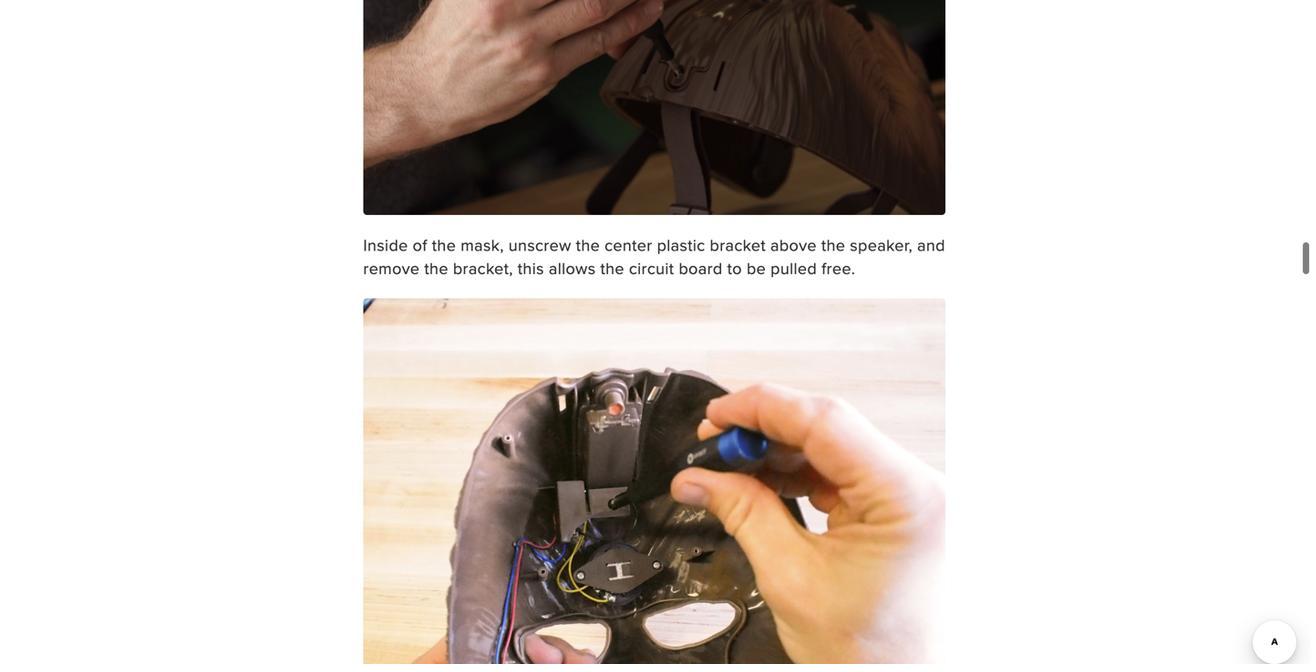Task type: vqa. For each thing, say whether or not it's contained in the screenshot.
hacks_P6130319.jpg image
no



Task type: describe. For each thing, give the bounding box(es) containing it.
center
[[605, 233, 652, 257]]

unscrew
[[509, 233, 571, 257]]

free.
[[822, 257, 855, 280]]

and
[[917, 233, 945, 257]]

hacks_afchewcomp_v001_0979.jpg image
[[363, 0, 946, 215]]

speaker,
[[850, 233, 913, 257]]

circuit
[[629, 257, 674, 280]]

pulled
[[771, 257, 817, 280]]

mask,
[[461, 233, 504, 257]]

bracket,
[[453, 257, 513, 280]]

be
[[747, 257, 766, 280]]

plastic
[[657, 233, 705, 257]]

above
[[770, 233, 817, 257]]

the down center
[[600, 257, 625, 280]]



Task type: locate. For each thing, give the bounding box(es) containing it.
the right 'of'
[[432, 233, 456, 257]]

hacks_p6130296.jpg image
[[363, 299, 946, 665]]

the
[[432, 233, 456, 257], [576, 233, 600, 257], [821, 233, 846, 257], [424, 257, 448, 280], [600, 257, 625, 280]]

to
[[727, 257, 742, 280]]

inside
[[363, 233, 408, 257]]

allows
[[549, 257, 596, 280]]

the up free.
[[821, 233, 846, 257]]

of
[[413, 233, 427, 257]]

board
[[679, 257, 723, 280]]

the down 'of'
[[424, 257, 448, 280]]

remove
[[363, 257, 420, 280]]

inside of the mask, unscrew the center plastic bracket above the speaker, and remove the bracket, this allows the circuit board to be pulled free.
[[363, 233, 945, 280]]

the up allows
[[576, 233, 600, 257]]

bracket
[[710, 233, 766, 257]]

this
[[518, 257, 544, 280]]



